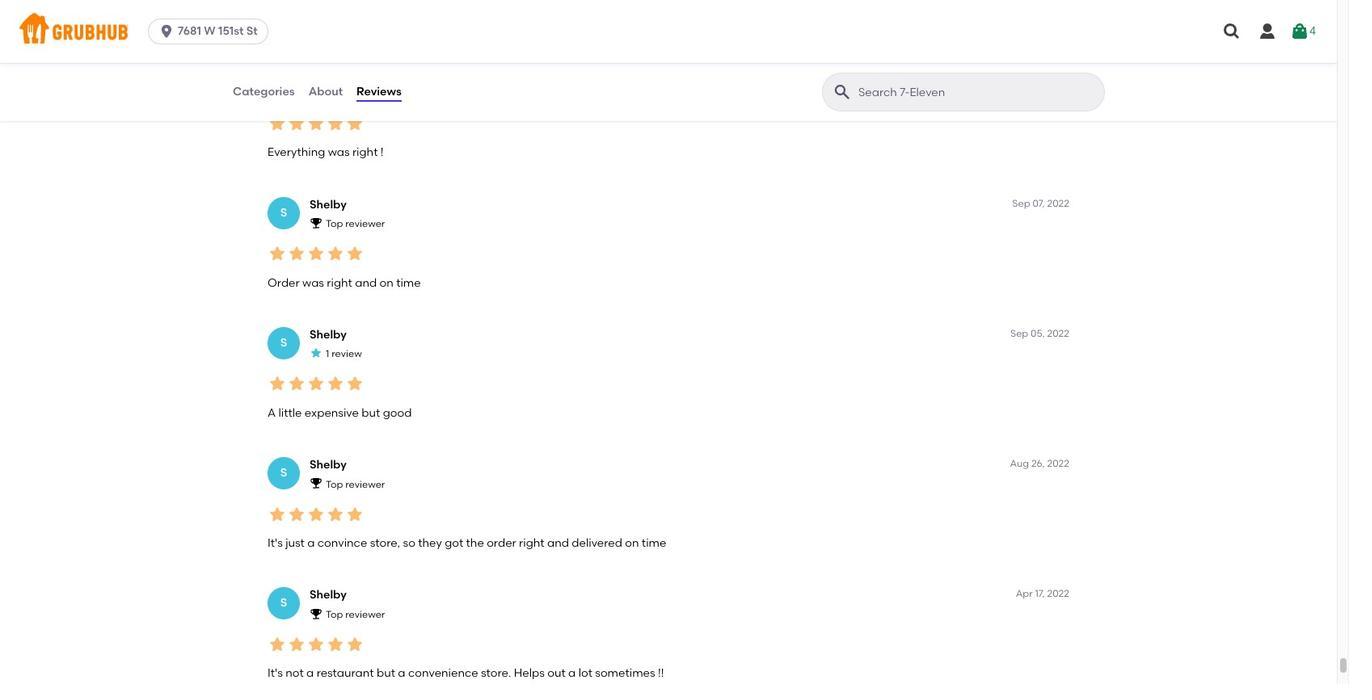 Task type: describe. For each thing, give the bounding box(es) containing it.
order
[[487, 537, 516, 551]]

dec
[[1013, 68, 1031, 79]]

the
[[466, 537, 484, 551]]

trophy icon image for just
[[310, 477, 323, 490]]

as
[[363, 16, 375, 29]]

review for expensive
[[332, 349, 362, 360]]

sep for a little expensive but good
[[1011, 328, 1029, 340]]

sep 07, 2022
[[1013, 198, 1070, 209]]

1 review for right
[[326, 88, 362, 100]]

a right 'not'
[[307, 667, 314, 681]]

came
[[328, 16, 360, 29]]

top reviewer for and
[[326, 219, 385, 230]]

so
[[403, 537, 416, 551]]

26,
[[1032, 459, 1045, 470]]

svg image inside 4 button
[[1291, 22, 1310, 41]]

everything for everything came as requested
[[268, 16, 325, 29]]

top reviewer for convince
[[326, 479, 385, 491]]

about button
[[308, 63, 344, 121]]

right for !
[[352, 146, 378, 160]]

sep for order was right and on time
[[1013, 198, 1031, 209]]

convenience
[[408, 667, 478, 681]]

s for a little expensive but good
[[280, 336, 287, 350]]

right for and
[[327, 276, 352, 290]]

top for restaurant
[[326, 610, 343, 621]]

s for order was right and on time
[[280, 206, 287, 220]]

shelby for !
[[310, 68, 347, 81]]

they
[[418, 537, 442, 551]]

reviews button
[[356, 63, 403, 121]]

2 vertical spatial right
[[519, 537, 545, 551]]

it's for it's just a convince store, so they got the order right and delivered on time
[[268, 537, 283, 551]]

everything was right !
[[268, 146, 384, 160]]

0 horizontal spatial and
[[355, 276, 377, 290]]

0 horizontal spatial time
[[396, 276, 421, 290]]

was for order
[[302, 276, 324, 290]]

1 2022 from the top
[[1048, 68, 1070, 79]]

reviewer for and
[[345, 219, 385, 230]]

lot
[[579, 667, 593, 681]]

1 for little
[[326, 349, 329, 360]]

s for it's not a restaurant but a convenience store. helps out a lot sometimes !!
[[280, 597, 287, 611]]

top for and
[[326, 219, 343, 230]]

2022 for time
[[1048, 198, 1070, 209]]

trophy icon image for not
[[310, 608, 323, 621]]

apr
[[1016, 589, 1033, 600]]

sep 05, 2022
[[1011, 328, 1070, 340]]

it's for it's not a restaurant but a convenience store. helps out a lot sometimes !!
[[268, 667, 283, 681]]

aug 26, 2022
[[1010, 459, 1070, 470]]

aug
[[1010, 459, 1029, 470]]

7681 w 151st st
[[178, 24, 258, 38]]

14,
[[1034, 68, 1045, 79]]

2022 for a
[[1048, 589, 1070, 600]]

2022 for so
[[1048, 459, 1070, 470]]

magnifying glass icon image
[[833, 82, 852, 102]]

w
[[204, 24, 216, 38]]

everything came as requested
[[268, 16, 434, 29]]

1 horizontal spatial on
[[625, 537, 639, 551]]

got
[[445, 537, 463, 551]]



Task type: locate. For each thing, give the bounding box(es) containing it.
trophy icon image up the convince
[[310, 477, 323, 490]]

s
[[280, 75, 287, 89], [280, 206, 287, 220], [280, 336, 287, 350], [280, 467, 287, 480], [280, 597, 287, 611]]

it's not a restaurant but a convenience store. helps out a lot sometimes !!
[[268, 667, 664, 681]]

but right restaurant
[[377, 667, 395, 681]]

1 review
[[326, 88, 362, 100], [326, 349, 362, 360]]

4
[[1310, 24, 1316, 38]]

3 s from the top
[[280, 336, 287, 350]]

right left !
[[352, 146, 378, 160]]

st
[[246, 24, 258, 38]]

2 trophy icon image from the top
[[310, 477, 323, 490]]

reviews
[[357, 85, 402, 99]]

1 vertical spatial but
[[377, 667, 395, 681]]

but left good
[[362, 407, 380, 420]]

1 it's from the top
[[268, 537, 283, 551]]

s left about
[[280, 75, 287, 89]]

0 vertical spatial top reviewer
[[326, 219, 385, 230]]

s up order
[[280, 206, 287, 220]]

0 vertical spatial was
[[328, 146, 350, 160]]

review for right
[[332, 88, 362, 100]]

a little expensive but good
[[268, 407, 412, 420]]

1 top from the top
[[326, 219, 343, 230]]

time
[[396, 276, 421, 290], [642, 537, 667, 551]]

0 vertical spatial everything
[[268, 16, 325, 29]]

1 horizontal spatial and
[[547, 537, 569, 551]]

2 vertical spatial top
[[326, 610, 343, 621]]

but
[[362, 407, 380, 420], [377, 667, 395, 681]]

not
[[286, 667, 304, 681]]

0 vertical spatial sep
[[1013, 198, 1031, 209]]

out
[[548, 667, 566, 681]]

top reviewer
[[326, 219, 385, 230], [326, 479, 385, 491], [326, 610, 385, 621]]

top for convince
[[326, 479, 343, 491]]

review up "a little expensive but good" at left bottom
[[332, 349, 362, 360]]

2022 right 17,
[[1048, 589, 1070, 600]]

a left convenience
[[398, 667, 406, 681]]

reviewer up order was right and on time
[[345, 219, 385, 230]]

7681 w 151st st button
[[148, 19, 275, 44]]

1 horizontal spatial was
[[328, 146, 350, 160]]

3 reviewer from the top
[[345, 610, 385, 621]]

0 vertical spatial but
[[362, 407, 380, 420]]

1 everything from the top
[[268, 16, 325, 29]]

shelby down order was right and on time
[[310, 328, 347, 342]]

reviewer for restaurant
[[345, 610, 385, 621]]

2022 right 26,
[[1048, 459, 1070, 470]]

everything right st at the top left of the page
[[268, 16, 325, 29]]

0 vertical spatial and
[[355, 276, 377, 290]]

1 for was
[[326, 88, 329, 100]]

4 button
[[1291, 17, 1316, 46]]

s for everything was right !
[[280, 75, 287, 89]]

everything down about button
[[268, 146, 325, 160]]

2 top reviewer from the top
[[326, 479, 385, 491]]

0 horizontal spatial was
[[302, 276, 324, 290]]

review
[[332, 88, 362, 100], [332, 349, 362, 360]]

categories button
[[232, 63, 296, 121]]

2 vertical spatial trophy icon image
[[310, 608, 323, 621]]

svg image
[[1223, 22, 1242, 41], [1258, 22, 1278, 41], [1291, 22, 1310, 41], [159, 23, 175, 40]]

Search 7-Eleven search field
[[857, 85, 1100, 100]]

4 s from the top
[[280, 467, 287, 480]]

it's left 'just'
[[268, 537, 283, 551]]

store,
[[370, 537, 400, 551]]

0 vertical spatial 1 review
[[326, 88, 362, 100]]

07,
[[1033, 198, 1045, 209]]

1 trophy icon image from the top
[[310, 217, 323, 230]]

trophy icon image up order was right and on time
[[310, 217, 323, 230]]

and
[[355, 276, 377, 290], [547, 537, 569, 551]]

it's
[[268, 537, 283, 551], [268, 667, 283, 681]]

2 vertical spatial top reviewer
[[326, 610, 385, 621]]

trophy icon image up restaurant
[[310, 608, 323, 621]]

was
[[328, 146, 350, 160], [302, 276, 324, 290]]

2 top from the top
[[326, 479, 343, 491]]

2 reviewer from the top
[[345, 479, 385, 491]]

3 2022 from the top
[[1048, 328, 1070, 340]]

shelby down everything was right !
[[310, 198, 347, 212]]

3 shelby from the top
[[310, 328, 347, 342]]

0 vertical spatial reviewer
[[345, 219, 385, 230]]

right right the order
[[519, 537, 545, 551]]

1 vertical spatial review
[[332, 349, 362, 360]]

delivered
[[572, 537, 623, 551]]

sep left "07,"
[[1013, 198, 1031, 209]]

17,
[[1035, 589, 1045, 600]]

2 vertical spatial reviewer
[[345, 610, 385, 621]]

1 vertical spatial time
[[642, 537, 667, 551]]

7681
[[178, 24, 201, 38]]

0 vertical spatial trophy icon image
[[310, 217, 323, 230]]

was for everything
[[328, 146, 350, 160]]

reviewer for convince
[[345, 479, 385, 491]]

order
[[268, 276, 300, 290]]

1 vertical spatial 1 review
[[326, 349, 362, 360]]

1 vertical spatial top
[[326, 479, 343, 491]]

!
[[381, 146, 384, 160]]

trophy icon image for was
[[310, 217, 323, 230]]

2022
[[1048, 68, 1070, 79], [1048, 198, 1070, 209], [1048, 328, 1070, 340], [1048, 459, 1070, 470], [1048, 589, 1070, 600]]

s for it's just a convince store, so they got the order right and delivered on time
[[280, 467, 287, 480]]

top reviewer up restaurant
[[326, 610, 385, 621]]

reviewer
[[345, 219, 385, 230], [345, 479, 385, 491], [345, 610, 385, 621]]

5 s from the top
[[280, 597, 287, 611]]

4 2022 from the top
[[1048, 459, 1070, 470]]

review up everything was right !
[[332, 88, 362, 100]]

store.
[[481, 667, 511, 681]]

1 vertical spatial and
[[547, 537, 569, 551]]

151st
[[218, 24, 244, 38]]

1 s from the top
[[280, 75, 287, 89]]

little
[[279, 407, 302, 420]]

a right 'just'
[[307, 537, 315, 551]]

main navigation navigation
[[0, 0, 1337, 63]]

2 everything from the top
[[268, 146, 325, 160]]

good
[[383, 407, 412, 420]]

1 review up "a little expensive but good" at left bottom
[[326, 349, 362, 360]]

4 shelby from the top
[[310, 459, 347, 472]]

it's left 'not'
[[268, 667, 283, 681]]

top reviewer up order was right and on time
[[326, 219, 385, 230]]

sometimes
[[595, 667, 655, 681]]

shelby up about
[[310, 68, 347, 81]]

categories
[[233, 85, 295, 99]]

0 vertical spatial 1
[[326, 88, 329, 100]]

2 shelby from the top
[[310, 198, 347, 212]]

3 top reviewer from the top
[[326, 610, 385, 621]]

s down the little
[[280, 467, 287, 480]]

1 review from the top
[[332, 88, 362, 100]]

1 left reviews button
[[326, 88, 329, 100]]

1 up expensive
[[326, 349, 329, 360]]

top reviewer for restaurant
[[326, 610, 385, 621]]

a
[[268, 407, 276, 420]]

0 vertical spatial time
[[396, 276, 421, 290]]

0 vertical spatial it's
[[268, 537, 283, 551]]

1 vertical spatial sep
[[1011, 328, 1029, 340]]

about
[[309, 85, 343, 99]]

expensive
[[305, 407, 359, 420]]

s down order
[[280, 336, 287, 350]]

top up order was right and on time
[[326, 219, 343, 230]]

1 horizontal spatial time
[[642, 537, 667, 551]]

svg image inside the 7681 w 151st st button
[[159, 23, 175, 40]]

it's just a convince store, so they got the order right and delivered on time
[[268, 537, 667, 551]]

1 vertical spatial everything
[[268, 146, 325, 160]]

helps
[[514, 667, 545, 681]]

everything
[[268, 16, 325, 29], [268, 146, 325, 160]]

was right order
[[302, 276, 324, 290]]

1 reviewer from the top
[[345, 219, 385, 230]]

2 2022 from the top
[[1048, 198, 1070, 209]]

2 1 from the top
[[326, 349, 329, 360]]

3 trophy icon image from the top
[[310, 608, 323, 621]]

everything for everything was right !
[[268, 146, 325, 160]]

2022 right "07,"
[[1048, 198, 1070, 209]]

0 vertical spatial on
[[380, 276, 394, 290]]

apr 17, 2022
[[1016, 589, 1070, 600]]

05,
[[1031, 328, 1045, 340]]

1 shelby from the top
[[310, 68, 347, 81]]

shelby for convince
[[310, 459, 347, 472]]

1 vertical spatial reviewer
[[345, 479, 385, 491]]

1 vertical spatial it's
[[268, 667, 283, 681]]

shelby down expensive
[[310, 459, 347, 472]]

1 1 from the top
[[326, 88, 329, 100]]

0 vertical spatial right
[[352, 146, 378, 160]]

top reviewer up the convince
[[326, 479, 385, 491]]

top
[[326, 219, 343, 230], [326, 479, 343, 491], [326, 610, 343, 621]]

0 horizontal spatial on
[[380, 276, 394, 290]]

shelby for and
[[310, 198, 347, 212]]

just
[[286, 537, 305, 551]]

sep left the '05,' on the right top of the page
[[1011, 328, 1029, 340]]

order was right and on time
[[268, 276, 421, 290]]

1 review up everything was right !
[[326, 88, 362, 100]]

2 s from the top
[[280, 206, 287, 220]]

requested
[[378, 16, 434, 29]]

5 shelby from the top
[[310, 589, 347, 603]]

top up the convince
[[326, 479, 343, 491]]

sep
[[1013, 198, 1031, 209], [1011, 328, 1029, 340]]

dec 14, 2022
[[1013, 68, 1070, 79]]

reviewer up "store,"
[[345, 479, 385, 491]]

shelby for but
[[310, 328, 347, 342]]

restaurant
[[317, 667, 374, 681]]

shelby for restaurant
[[310, 589, 347, 603]]

a
[[307, 537, 315, 551], [307, 667, 314, 681], [398, 667, 406, 681], [569, 667, 576, 681]]

convince
[[318, 537, 367, 551]]

!!
[[658, 667, 664, 681]]

2022 right the '05,' on the right top of the page
[[1048, 328, 1070, 340]]

0 vertical spatial review
[[332, 88, 362, 100]]

1 1 review from the top
[[326, 88, 362, 100]]

1 vertical spatial right
[[327, 276, 352, 290]]

1
[[326, 88, 329, 100], [326, 349, 329, 360]]

s down 'just'
[[280, 597, 287, 611]]

star icon image
[[310, 86, 323, 99], [268, 114, 287, 133], [287, 114, 306, 133], [306, 114, 326, 133], [326, 114, 345, 133], [345, 114, 365, 133], [268, 244, 287, 264], [287, 244, 306, 264], [306, 244, 326, 264], [326, 244, 345, 264], [345, 244, 365, 264], [310, 347, 323, 360], [268, 375, 287, 394], [287, 375, 306, 394], [306, 375, 326, 394], [326, 375, 345, 394], [345, 375, 365, 394], [268, 505, 287, 525], [287, 505, 306, 525], [306, 505, 326, 525], [326, 505, 345, 525], [345, 505, 365, 525], [268, 635, 287, 655], [287, 635, 306, 655], [306, 635, 326, 655], [326, 635, 345, 655], [345, 635, 365, 655]]

right
[[352, 146, 378, 160], [327, 276, 352, 290], [519, 537, 545, 551]]

1 top reviewer from the top
[[326, 219, 385, 230]]

on
[[380, 276, 394, 290], [625, 537, 639, 551]]

2022 right 14,
[[1048, 68, 1070, 79]]

right right order
[[327, 276, 352, 290]]

reviewer up restaurant
[[345, 610, 385, 621]]

trophy icon image
[[310, 217, 323, 230], [310, 477, 323, 490], [310, 608, 323, 621]]

shelby
[[310, 68, 347, 81], [310, 198, 347, 212], [310, 328, 347, 342], [310, 459, 347, 472], [310, 589, 347, 603]]

2 1 review from the top
[[326, 349, 362, 360]]

1 review for expensive
[[326, 349, 362, 360]]

shelby down the convince
[[310, 589, 347, 603]]

1 vertical spatial trophy icon image
[[310, 477, 323, 490]]

3 top from the top
[[326, 610, 343, 621]]

2 review from the top
[[332, 349, 362, 360]]

2 it's from the top
[[268, 667, 283, 681]]

was left !
[[328, 146, 350, 160]]

1 vertical spatial 1
[[326, 349, 329, 360]]

1 vertical spatial top reviewer
[[326, 479, 385, 491]]

top up restaurant
[[326, 610, 343, 621]]

a left lot
[[569, 667, 576, 681]]

1 vertical spatial was
[[302, 276, 324, 290]]

1 vertical spatial on
[[625, 537, 639, 551]]

0 vertical spatial top
[[326, 219, 343, 230]]

5 2022 from the top
[[1048, 589, 1070, 600]]



Task type: vqa. For each thing, say whether or not it's contained in the screenshot.


